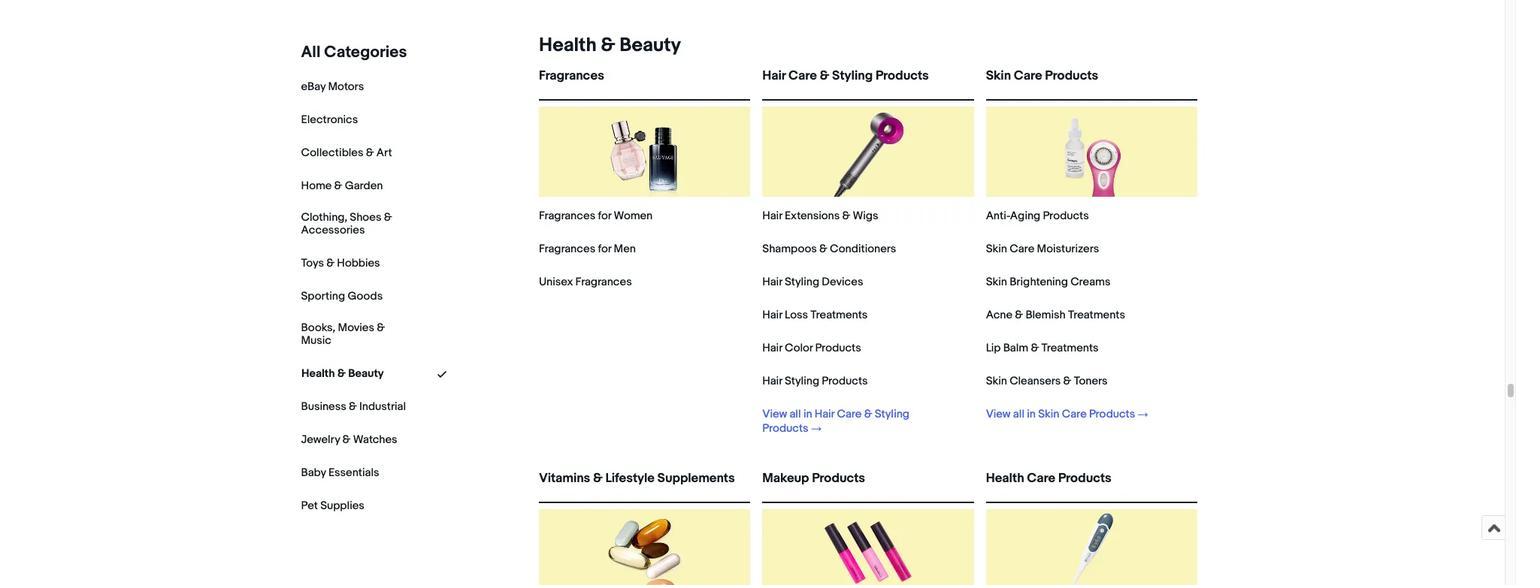 Task type: vqa. For each thing, say whether or not it's contained in the screenshot.
red inside red wing boots 9
no



Task type: describe. For each thing, give the bounding box(es) containing it.
skin brightening creams link
[[986, 275, 1111, 289]]

books,
[[301, 321, 336, 335]]

fragrances for women
[[539, 209, 653, 223]]

hair styling devices
[[763, 275, 863, 289]]

0 vertical spatial beauty
[[620, 34, 681, 57]]

loss
[[785, 308, 808, 323]]

collectibles & art
[[301, 146, 393, 160]]

electronics link
[[301, 113, 358, 127]]

books, movies & music
[[301, 321, 385, 348]]

0 vertical spatial health & beauty link
[[533, 34, 681, 57]]

categories
[[325, 43, 407, 62]]

unisex fragrances
[[539, 275, 632, 289]]

all for hair
[[790, 407, 801, 422]]

jewelry
[[301, 433, 340, 447]]

fragrances link
[[539, 68, 751, 96]]

fragrances for fragrances for women
[[539, 209, 596, 223]]

business & industrial link
[[301, 400, 406, 414]]

hair for hair color products
[[763, 341, 782, 356]]

sporting goods link
[[301, 289, 383, 304]]

pet supplies
[[301, 499, 365, 513]]

shampoos & conditioners
[[763, 242, 896, 256]]

ebay motors
[[301, 80, 364, 94]]

shoes
[[350, 211, 382, 225]]

anti-
[[986, 209, 1010, 223]]

skin for skin care products
[[986, 68, 1011, 83]]

0 horizontal spatial beauty
[[348, 367, 384, 381]]

0 horizontal spatial health
[[301, 367, 335, 381]]

balm
[[1003, 341, 1029, 356]]

moisturizers
[[1037, 242, 1099, 256]]

men
[[614, 242, 636, 256]]

wigs
[[853, 209, 878, 223]]

skin for skin brightening creams
[[986, 275, 1007, 289]]

anti-aging products
[[986, 209, 1089, 223]]

skin brightening creams
[[986, 275, 1111, 289]]

& inside view all in hair care & styling products
[[864, 407, 872, 422]]

all
[[301, 43, 321, 62]]

makeup
[[763, 471, 809, 486]]

baby essentials
[[301, 466, 380, 480]]

electronics
[[301, 113, 358, 127]]

home
[[301, 179, 332, 193]]

hair styling products
[[763, 374, 868, 389]]

lip balm & treatments
[[986, 341, 1099, 356]]

health care products
[[986, 471, 1112, 486]]

care for hair care & styling products
[[789, 68, 817, 83]]

fragrances for women link
[[539, 209, 653, 223]]

brightening
[[1010, 275, 1068, 289]]

conditioners
[[830, 242, 896, 256]]

in for &
[[804, 407, 812, 422]]

hair styling products link
[[763, 374, 868, 389]]

accessories
[[301, 223, 365, 237]]

products inside "link"
[[876, 68, 929, 83]]

view for skin
[[986, 407, 1011, 422]]

garden
[[345, 179, 383, 193]]

hair for hair extensions & wigs
[[763, 209, 782, 223]]

skin cleansers & toners link
[[986, 374, 1108, 389]]

anti-aging products link
[[986, 209, 1089, 223]]

art
[[377, 146, 393, 160]]

jewelry & watches link
[[301, 433, 398, 447]]

supplies
[[321, 499, 365, 513]]

view for hair
[[763, 407, 787, 422]]

treatments for lip balm & treatments
[[1042, 341, 1099, 356]]

collectibles & art link
[[301, 146, 393, 160]]

clothing,
[[301, 211, 348, 225]]

business & industrial
[[301, 400, 406, 414]]

skin care moisturizers link
[[986, 242, 1099, 256]]

view all in hair care & styling products
[[763, 407, 910, 436]]

hair inside view all in hair care & styling products
[[815, 407, 835, 422]]

view all in hair care & styling products link
[[763, 407, 953, 436]]

& inside clothing, shoes & accessories
[[384, 211, 392, 225]]

skin for skin care moisturizers
[[986, 242, 1007, 256]]

hair care & styling products
[[763, 68, 929, 83]]

hair care & styling products link
[[763, 68, 974, 96]]

toys & hobbies
[[301, 256, 380, 270]]

& inside books, movies & music
[[377, 321, 385, 335]]

skin for skin cleansers & toners
[[986, 374, 1007, 389]]

hobbies
[[337, 256, 380, 270]]

shampoos & conditioners link
[[763, 242, 896, 256]]

acne
[[986, 308, 1013, 323]]

vitamins
[[539, 471, 590, 486]]

0 horizontal spatial health & beauty
[[301, 367, 384, 381]]

acne & blemish treatments
[[986, 308, 1125, 323]]

treatments for acne & blemish treatments
[[1068, 308, 1125, 323]]

industrial
[[360, 400, 406, 414]]

products inside view all in hair care & styling products
[[763, 422, 809, 436]]

health care products image
[[1047, 510, 1137, 586]]

hair loss treatments link
[[763, 308, 868, 323]]

hair for hair styling products
[[763, 374, 782, 389]]

in for products
[[1027, 407, 1036, 422]]

aging
[[1010, 209, 1041, 223]]

hair color products
[[763, 341, 861, 356]]



Task type: locate. For each thing, give the bounding box(es) containing it.
skin
[[986, 68, 1011, 83], [986, 242, 1007, 256], [986, 275, 1007, 289], [986, 374, 1007, 389], [1038, 407, 1060, 422]]

1 horizontal spatial health
[[539, 34, 597, 57]]

goods
[[348, 289, 383, 304]]

acne & blemish treatments link
[[986, 308, 1125, 323]]

shampoos
[[763, 242, 817, 256]]

hair for hair styling devices
[[763, 275, 782, 289]]

1 vertical spatial health
[[301, 367, 335, 381]]

all down "hair styling products" link
[[790, 407, 801, 422]]

0 vertical spatial health & beauty
[[539, 34, 681, 57]]

toners
[[1074, 374, 1108, 389]]

1 vertical spatial health & beauty link
[[301, 367, 384, 381]]

0 vertical spatial health
[[539, 34, 597, 57]]

1 in from the left
[[804, 407, 812, 422]]

0 vertical spatial for
[[598, 209, 611, 223]]

2 all from the left
[[1013, 407, 1025, 422]]

fragrances for men link
[[539, 242, 636, 256]]

all
[[790, 407, 801, 422], [1013, 407, 1025, 422]]

hair extensions & wigs
[[763, 209, 878, 223]]

books, movies & music link
[[301, 321, 407, 348]]

ebay
[[301, 80, 326, 94]]

view down cleansers
[[986, 407, 1011, 422]]

health & beauty link up fragrances link
[[533, 34, 681, 57]]

care for skin care moisturizers
[[1010, 242, 1035, 256]]

skin care products image
[[1047, 107, 1137, 197]]

view
[[763, 407, 787, 422], [986, 407, 1011, 422]]

1 horizontal spatial health & beauty link
[[533, 34, 681, 57]]

women
[[614, 209, 653, 223]]

0 horizontal spatial view
[[763, 407, 787, 422]]

for left women
[[598, 209, 611, 223]]

view all in skin care products link
[[986, 407, 1148, 422]]

hair loss treatments
[[763, 308, 868, 323]]

home & garden link
[[301, 179, 383, 193]]

treatments down "creams"
[[1068, 308, 1125, 323]]

fragrances image
[[600, 107, 690, 197]]

treatments down devices
[[811, 308, 868, 323]]

0 horizontal spatial health & beauty link
[[301, 367, 384, 381]]

devices
[[822, 275, 863, 289]]

all categories
[[301, 43, 407, 62]]

baby essentials link
[[301, 466, 380, 480]]

0 horizontal spatial all
[[790, 407, 801, 422]]

care inside "link"
[[789, 68, 817, 83]]

health & beauty link
[[533, 34, 681, 57], [301, 367, 384, 381]]

care for skin care products
[[1014, 68, 1042, 83]]

toys
[[301, 256, 324, 270]]

all down cleansers
[[1013, 407, 1025, 422]]

makeup products
[[763, 471, 865, 486]]

home & garden
[[301, 179, 383, 193]]

fragrances
[[539, 68, 604, 83], [539, 209, 596, 223], [539, 242, 596, 256], [576, 275, 632, 289]]

movies
[[338, 321, 375, 335]]

for left men
[[598, 242, 611, 256]]

&
[[601, 34, 615, 57], [820, 68, 830, 83], [366, 146, 374, 160], [335, 179, 343, 193], [842, 209, 850, 223], [384, 211, 392, 225], [819, 242, 828, 256], [327, 256, 335, 270], [1015, 308, 1023, 323], [377, 321, 385, 335], [1031, 341, 1039, 356], [337, 367, 346, 381], [1063, 374, 1072, 389], [349, 400, 357, 414], [864, 407, 872, 422], [343, 433, 351, 447], [593, 471, 603, 486]]

fragrances for fragrances for men
[[539, 242, 596, 256]]

skin care moisturizers
[[986, 242, 1099, 256]]

beauty
[[620, 34, 681, 57], [348, 367, 384, 381]]

1 horizontal spatial all
[[1013, 407, 1025, 422]]

hair care & styling products image
[[823, 107, 913, 197]]

all inside view all in hair care & styling products
[[790, 407, 801, 422]]

& inside "link"
[[820, 68, 830, 83]]

1 horizontal spatial in
[[1027, 407, 1036, 422]]

1 horizontal spatial health & beauty
[[539, 34, 681, 57]]

in down cleansers
[[1027, 407, 1036, 422]]

1 horizontal spatial beauty
[[620, 34, 681, 57]]

vitamins & lifestyle supplements
[[539, 471, 735, 486]]

skin care products link
[[986, 68, 1198, 96]]

care for health care products
[[1027, 471, 1056, 486]]

lip balm & treatments link
[[986, 341, 1099, 356]]

unisex fragrances link
[[539, 275, 632, 289]]

hair for hair care & styling products
[[763, 68, 786, 83]]

jewelry & watches
[[301, 433, 398, 447]]

hair for hair loss treatments
[[763, 308, 782, 323]]

beauty up fragrances link
[[620, 34, 681, 57]]

lip
[[986, 341, 1001, 356]]

2 vertical spatial health
[[986, 471, 1024, 486]]

makeup products link
[[763, 471, 974, 499]]

baby
[[301, 466, 326, 480]]

beauty up the business & industrial
[[348, 367, 384, 381]]

1 vertical spatial health & beauty
[[301, 367, 384, 381]]

skin cleansers & toners
[[986, 374, 1108, 389]]

health & beauty link up the business & industrial
[[301, 367, 384, 381]]

watches
[[354, 433, 398, 447]]

blemish
[[1026, 308, 1066, 323]]

clothing, shoes & accessories link
[[301, 211, 407, 237]]

color
[[785, 341, 813, 356]]

sporting
[[301, 289, 346, 304]]

2 in from the left
[[1027, 407, 1036, 422]]

1 view from the left
[[763, 407, 787, 422]]

treatments down acne & blemish treatments link
[[1042, 341, 1099, 356]]

1 vertical spatial for
[[598, 242, 611, 256]]

cleansers
[[1010, 374, 1061, 389]]

2 view from the left
[[986, 407, 1011, 422]]

view inside view all in hair care & styling products
[[763, 407, 787, 422]]

collectibles
[[301, 146, 364, 160]]

supplements
[[658, 471, 735, 486]]

all for skin
[[1013, 407, 1025, 422]]

hair styling devices link
[[763, 275, 863, 289]]

view all in skin care products
[[986, 407, 1135, 422]]

styling inside "link"
[[832, 68, 873, 83]]

1 horizontal spatial view
[[986, 407, 1011, 422]]

motors
[[328, 80, 364, 94]]

extensions
[[785, 209, 840, 223]]

hair inside "link"
[[763, 68, 786, 83]]

styling inside view all in hair care & styling products
[[875, 407, 910, 422]]

pet supplies link
[[301, 499, 365, 513]]

health & beauty up the business & industrial
[[301, 367, 384, 381]]

care inside view all in hair care & styling products
[[837, 407, 862, 422]]

1 all from the left
[[790, 407, 801, 422]]

hair color products link
[[763, 341, 861, 356]]

0 horizontal spatial in
[[804, 407, 812, 422]]

for for women
[[598, 209, 611, 223]]

makeup products image
[[823, 510, 913, 586]]

skin care products
[[986, 68, 1098, 83]]

vitamins & lifestyle supplements link
[[539, 471, 751, 499]]

vitamins & lifestyle supplements image
[[600, 510, 690, 586]]

treatments
[[811, 308, 868, 323], [1068, 308, 1125, 323], [1042, 341, 1099, 356]]

health & beauty up fragrances link
[[539, 34, 681, 57]]

pet
[[301, 499, 318, 513]]

creams
[[1071, 275, 1111, 289]]

1 vertical spatial beauty
[[348, 367, 384, 381]]

clothing, shoes & accessories
[[301, 211, 392, 237]]

for for men
[[598, 242, 611, 256]]

fragrances for fragrances
[[539, 68, 604, 83]]

2 horizontal spatial health
[[986, 471, 1024, 486]]

2 for from the top
[[598, 242, 611, 256]]

toys & hobbies link
[[301, 256, 380, 270]]

business
[[301, 400, 347, 414]]

lifestyle
[[606, 471, 655, 486]]

music
[[301, 333, 332, 348]]

essentials
[[329, 466, 380, 480]]

view down hair styling products
[[763, 407, 787, 422]]

in inside view all in hair care & styling products
[[804, 407, 812, 422]]

sporting goods
[[301, 289, 383, 304]]

health care products link
[[986, 471, 1198, 499]]

1 for from the top
[[598, 209, 611, 223]]

in down hair styling products
[[804, 407, 812, 422]]



